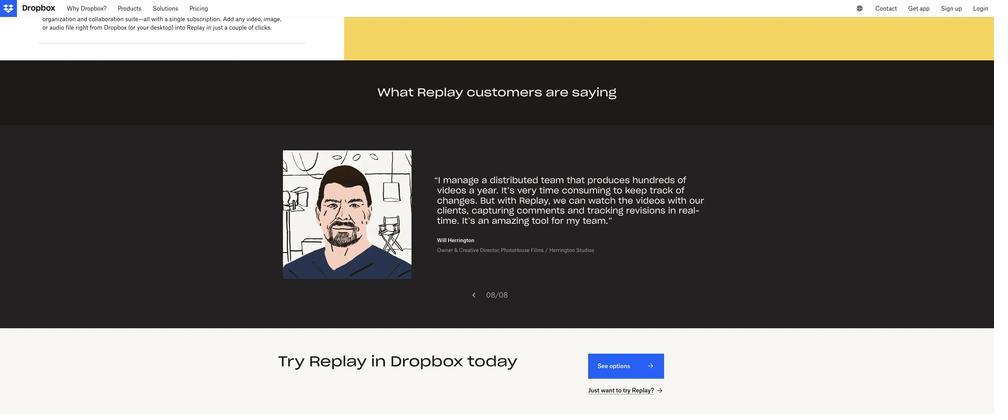 Task type: vqa. For each thing, say whether or not it's contained in the screenshot.
IN within access dropbox replay, a video, image, and audio review tool and dropbox's robust organization and collaboration suite—all with a single subscription. add any video, image, or audio file right from dropbox (or your desktop) into replay in just a couple of clicks.
yes



Task type: locate. For each thing, give the bounding box(es) containing it.
my
[[566, 216, 580, 226]]

a
[[108, 7, 111, 14], [165, 16, 168, 23], [224, 24, 227, 31], [482, 175, 487, 186], [469, 185, 474, 196]]

access
[[42, 7, 62, 14]]

customers
[[467, 85, 542, 100]]

with left our
[[668, 195, 687, 206]]

why dropbox? button
[[61, 0, 112, 17]]

see options link
[[588, 354, 664, 379]]

products button
[[112, 0, 147, 17]]

a up but
[[482, 175, 487, 186]]

distributed
[[490, 175, 538, 186]]

it's
[[501, 185, 515, 196], [462, 216, 475, 226]]

videos up clients,
[[437, 185, 466, 196]]

1 vertical spatial replay
[[417, 85, 463, 100]]

dropbox
[[63, 7, 86, 14], [104, 24, 127, 31], [390, 352, 463, 371]]

file
[[66, 24, 74, 31]]

computer pointer hovers over a play button and shows digital tools image
[[361, 0, 977, 44]]

audio up single
[[160, 7, 175, 14]]

image, up suite—all
[[129, 7, 147, 14]]

to inside "i manage a distributed team that produces hundreds of videos a year. it's very time consuming to keep track of changes. but with replay, we can watch the videos with our clients, capturing comments and tracking revisions in real- time. it's an amazing tool for my team."
[[613, 185, 622, 196]]

with up desktop)
[[151, 16, 163, 23]]

0 horizontal spatial herrington
[[448, 237, 474, 243]]

0 horizontal spatial replay,
[[87, 7, 106, 14]]

it's left very at right top
[[501, 185, 515, 196]]

herrington up &
[[448, 237, 474, 243]]

keep
[[625, 185, 647, 196]]

0 horizontal spatial tool
[[196, 7, 206, 14]]

image, up clicks.
[[264, 16, 281, 23]]

from
[[90, 24, 102, 31]]

1 vertical spatial herrington
[[549, 247, 575, 253]]

0 vertical spatial to
[[613, 185, 622, 196]]

a left year.
[[469, 185, 474, 196]]

1 horizontal spatial dropbox
[[104, 24, 127, 31]]

1 vertical spatial replay,
[[519, 195, 551, 206]]

can
[[569, 195, 586, 206]]

0 horizontal spatial dropbox
[[63, 7, 86, 14]]

to left keep
[[613, 185, 622, 196]]

any
[[235, 16, 245, 23]]

couple
[[229, 24, 247, 31]]

herrington right /
[[549, 247, 575, 253]]

of
[[248, 24, 254, 31], [678, 175, 686, 186], [676, 185, 684, 196]]

and up subscription.
[[207, 7, 217, 14]]

2 horizontal spatial in
[[668, 205, 676, 216]]

suite—all
[[125, 16, 150, 23]]

products
[[118, 5, 141, 12]]

0 horizontal spatial video,
[[112, 7, 128, 14]]

solutions
[[153, 5, 178, 12]]

1 vertical spatial tool
[[532, 216, 549, 226]]

tool up subscription.
[[196, 7, 206, 14]]

1 horizontal spatial it's
[[501, 185, 515, 196]]

review
[[177, 7, 194, 14]]

comments
[[517, 205, 565, 216]]

0 horizontal spatial with
[[151, 16, 163, 23]]

tool
[[196, 7, 206, 14], [532, 216, 549, 226]]

with right but
[[498, 195, 516, 206]]

video, down robust
[[246, 16, 262, 23]]

an
[[478, 216, 489, 226]]

replay,
[[87, 7, 106, 14], [519, 195, 551, 206]]

a up desktop)
[[165, 16, 168, 23]]

videos down hundreds on the top right of page
[[636, 195, 665, 206]]

video,
[[112, 7, 128, 14], [246, 16, 262, 23]]

0 vertical spatial replay,
[[87, 7, 106, 14]]

1 horizontal spatial tool
[[532, 216, 549, 226]]

0 vertical spatial replay
[[187, 24, 205, 31]]

0 vertical spatial in
[[206, 24, 211, 31]]

clients,
[[437, 205, 469, 216]]

tool left for
[[532, 216, 549, 226]]

2 horizontal spatial dropbox
[[390, 352, 463, 371]]

with
[[151, 16, 163, 23], [498, 195, 516, 206], [668, 195, 687, 206]]

0 horizontal spatial replay
[[187, 24, 205, 31]]

to left try
[[616, 387, 622, 394]]

replay for what replay customers are saying
[[417, 85, 463, 100]]

desktop)
[[150, 24, 173, 31]]

and
[[149, 7, 159, 14], [207, 7, 217, 14], [77, 16, 87, 23], [568, 205, 585, 216]]

0 vertical spatial it's
[[501, 185, 515, 196]]

1 vertical spatial it's
[[462, 216, 475, 226]]

right
[[76, 24, 88, 31]]

replay
[[187, 24, 205, 31], [417, 85, 463, 100], [309, 352, 367, 371]]

consuming
[[562, 185, 611, 196]]

replay, left we
[[519, 195, 551, 206]]

0 vertical spatial tool
[[196, 7, 206, 14]]

contact button
[[870, 0, 903, 17]]

will herrington
[[437, 237, 474, 243]]

login link
[[968, 0, 994, 17]]

it's left an in the left of the page
[[462, 216, 475, 226]]

sign up link
[[935, 0, 968, 17]]

1 vertical spatial image,
[[264, 16, 281, 23]]

sign up
[[941, 5, 962, 12]]

team."
[[583, 216, 612, 226]]

audio down organization
[[49, 24, 64, 31]]

organization
[[42, 16, 76, 23]]

replay, inside access dropbox replay, a video, image, and audio review tool and dropbox's robust organization and collaboration suite—all with a single subscription. add any video, image, or audio file right from dropbox (or your desktop) into replay in just a couple of clicks.
[[87, 7, 106, 14]]

2 horizontal spatial replay
[[417, 85, 463, 100]]

2 vertical spatial replay
[[309, 352, 367, 371]]

that
[[567, 175, 585, 186]]

into
[[175, 24, 185, 31]]

1 horizontal spatial replay
[[309, 352, 367, 371]]

pricing
[[189, 5, 208, 12]]

will
[[437, 237, 447, 243]]

0 vertical spatial video,
[[112, 7, 128, 14]]

login
[[973, 5, 988, 12]]

1 vertical spatial audio
[[49, 24, 64, 31]]

replay, inside "i manage a distributed team that produces hundreds of videos a year. it's very time consuming to keep track of changes. but with replay, we can watch the videos with our clients, capturing comments and tracking revisions in real- time. it's an amazing tool for my team."
[[519, 195, 551, 206]]

0 horizontal spatial in
[[206, 24, 211, 31]]

0 horizontal spatial videos
[[437, 185, 466, 196]]

1 horizontal spatial videos
[[636, 195, 665, 206]]

in inside access dropbox replay, a video, image, and audio review tool and dropbox's robust organization and collaboration suite—all with a single subscription. add any video, image, or audio file right from dropbox (or your desktop) into replay in just a couple of clicks.
[[206, 24, 211, 31]]

1 horizontal spatial herrington
[[549, 247, 575, 253]]

1 horizontal spatial video,
[[246, 16, 262, 23]]

0 vertical spatial audio
[[160, 7, 175, 14]]

and right we
[[568, 205, 585, 216]]

1 vertical spatial in
[[668, 205, 676, 216]]

0 horizontal spatial audio
[[49, 24, 64, 31]]

robust
[[247, 7, 264, 14]]

replay, up collaboration on the top left
[[87, 7, 106, 14]]

audio
[[160, 7, 175, 14], [49, 24, 64, 31]]

1 horizontal spatial in
[[371, 352, 386, 371]]

&
[[454, 247, 458, 253]]

2 vertical spatial in
[[371, 352, 386, 371]]

1 horizontal spatial replay,
[[519, 195, 551, 206]]

replay inside access dropbox replay, a video, image, and audio review tool and dropbox's robust organization and collaboration suite—all with a single subscription. add any video, image, or audio file right from dropbox (or your desktop) into replay in just a couple of clicks.
[[187, 24, 205, 31]]

0 horizontal spatial image,
[[129, 7, 147, 14]]

studios
[[576, 247, 594, 253]]

image,
[[129, 7, 147, 14], [264, 16, 281, 23]]

photohouse
[[501, 247, 530, 253]]

and inside "i manage a distributed team that produces hundreds of videos a year. it's very time consuming to keep track of changes. but with replay, we can watch the videos with our clients, capturing comments and tracking revisions in real- time. it's an amazing tool for my team."
[[568, 205, 585, 216]]

video, up collaboration on the top left
[[112, 7, 128, 14]]

to
[[613, 185, 622, 196], [616, 387, 622, 394]]



Task type: describe. For each thing, give the bounding box(es) containing it.
(or
[[128, 24, 136, 31]]

what replay customers are saying
[[378, 85, 616, 100]]

08/08
[[486, 291, 508, 299]]

tracking
[[587, 205, 623, 216]]

the
[[618, 195, 633, 206]]

single
[[169, 16, 185, 23]]

produces
[[587, 175, 630, 186]]

just
[[213, 24, 223, 31]]

in inside "i manage a distributed team that produces hundreds of videos a year. it's very time consuming to keep track of changes. but with replay, we can watch the videos with our clients, capturing comments and tracking revisions in real- time. it's an amazing tool for my team."
[[668, 205, 676, 216]]

just want to try replay? link
[[588, 387, 664, 395]]

changes.
[[437, 195, 478, 206]]

1 vertical spatial dropbox
[[104, 24, 127, 31]]

why dropbox?
[[67, 5, 106, 12]]

1 horizontal spatial with
[[498, 195, 516, 206]]

director,
[[480, 247, 500, 253]]

time
[[539, 185, 559, 196]]

of inside access dropbox replay, a video, image, and audio review tool and dropbox's robust organization and collaboration suite—all with a single subscription. add any video, image, or audio file right from dropbox (or your desktop) into replay in just a couple of clicks.
[[248, 24, 254, 31]]

pricing link
[[184, 0, 214, 17]]

capturing
[[472, 205, 514, 216]]

revisions
[[626, 205, 665, 216]]

films
[[531, 247, 544, 253]]

/
[[545, 247, 548, 253]]

up
[[955, 5, 962, 12]]

tool inside access dropbox replay, a video, image, and audio review tool and dropbox's robust organization and collaboration suite—all with a single subscription. add any video, image, or audio file right from dropbox (or your desktop) into replay in just a couple of clicks.
[[196, 7, 206, 14]]

watch
[[588, 195, 616, 206]]

for
[[551, 216, 564, 226]]

year.
[[477, 185, 499, 196]]

or
[[42, 24, 48, 31]]

1 vertical spatial to
[[616, 387, 622, 394]]

creative
[[459, 247, 479, 253]]

"i
[[434, 175, 440, 186]]

2 horizontal spatial with
[[668, 195, 687, 206]]

try
[[623, 387, 631, 394]]

and up suite—all
[[149, 7, 159, 14]]

track
[[650, 185, 673, 196]]

team
[[541, 175, 564, 186]]

time.
[[437, 216, 459, 226]]

get app button
[[903, 0, 935, 17]]

dropbox?
[[81, 5, 106, 12]]

sign
[[941, 5, 953, 12]]

your
[[137, 24, 149, 31]]

today
[[467, 352, 517, 371]]

2 vertical spatial dropbox
[[390, 352, 463, 371]]

see options
[[598, 363, 630, 370]]

are
[[546, 85, 569, 100]]

solutions button
[[147, 0, 184, 17]]

a right just
[[224, 24, 227, 31]]

what
[[378, 85, 414, 100]]

person wearing a blue shirt in front of a film light and directors chair image
[[283, 150, 412, 279]]

1 vertical spatial video,
[[246, 16, 262, 23]]

very
[[517, 185, 537, 196]]

subscription.
[[187, 16, 221, 23]]

get
[[908, 5, 918, 12]]

0 horizontal spatial it's
[[462, 216, 475, 226]]

try
[[278, 352, 305, 371]]

a up collaboration on the top left
[[108, 7, 111, 14]]

0 vertical spatial herrington
[[448, 237, 474, 243]]

dropbox's
[[219, 7, 245, 14]]

saying
[[572, 85, 616, 100]]

see
[[598, 363, 608, 370]]

collaboration
[[89, 16, 124, 23]]

access dropbox replay, a video, image, and audio review tool and dropbox's robust organization and collaboration suite—all with a single subscription. add any video, image, or audio file right from dropbox (or your desktop) into replay in just a couple of clicks.
[[42, 7, 281, 31]]

owner
[[437, 247, 453, 253]]

just want to try replay?
[[588, 387, 654, 394]]

but
[[480, 195, 495, 206]]

0 vertical spatial dropbox
[[63, 7, 86, 14]]

contact
[[875, 5, 897, 12]]

with inside access dropbox replay, a video, image, and audio review tool and dropbox's robust organization and collaboration suite—all with a single subscription. add any video, image, or audio file right from dropbox (or your desktop) into replay in just a couple of clicks.
[[151, 16, 163, 23]]

try replay in dropbox today
[[278, 352, 517, 371]]

get app
[[908, 5, 930, 12]]

real-
[[679, 205, 699, 216]]

owner & creative director, photohouse films / herrington studios
[[437, 247, 594, 253]]

our
[[689, 195, 704, 206]]

why
[[67, 5, 79, 12]]

we
[[553, 195, 566, 206]]

manage
[[443, 175, 479, 186]]

and up the right
[[77, 16, 87, 23]]

1 horizontal spatial image,
[[264, 16, 281, 23]]

0 vertical spatial image,
[[129, 7, 147, 14]]

"i manage a distributed team that produces hundreds of videos a year. it's very time consuming to keep track of changes. but with replay, we can watch the videos with our clients, capturing comments and tracking revisions in real- time. it's an amazing tool for my team."
[[434, 175, 704, 226]]

hundreds
[[632, 175, 675, 186]]

options
[[610, 363, 630, 370]]

want
[[601, 387, 615, 394]]

replay for try replay in dropbox today
[[309, 352, 367, 371]]

amazing
[[492, 216, 529, 226]]

replay?
[[632, 387, 654, 394]]

tool inside "i manage a distributed team that produces hundreds of videos a year. it's very time consuming to keep track of changes. but with replay, we can watch the videos with our clients, capturing comments and tracking revisions in real- time. it's an amazing tool for my team."
[[532, 216, 549, 226]]

add
[[223, 16, 234, 23]]

1 horizontal spatial audio
[[160, 7, 175, 14]]



